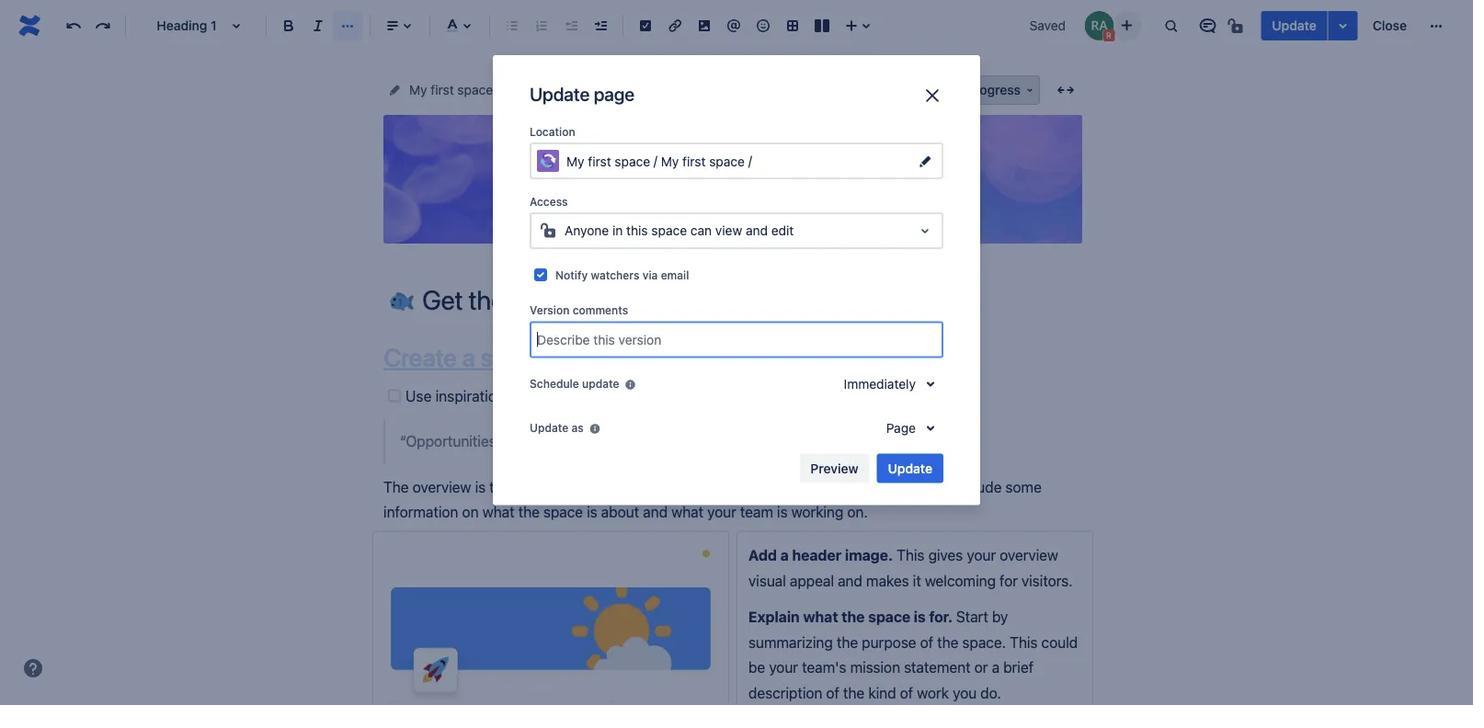 Task type: vqa. For each thing, say whether or not it's contained in the screenshot.
Lane 2
no



Task type: describe. For each thing, give the bounding box(es) containing it.
visitors
[[581, 478, 628, 496]]

page
[[887, 420, 916, 436]]

space left content
[[458, 82, 493, 98]]

google
[[532, 387, 580, 405]]

version
[[530, 304, 570, 317]]

start by summarizing the purpose of the space. this could be your team's mission statement or a brief description of the kind of work you do.
[[749, 609, 1082, 702]]

outdent ⇧tab image
[[560, 15, 582, 37]]

schedule
[[530, 378, 579, 391]]

they
[[723, 478, 752, 496]]

1 horizontal spatial of
[[900, 684, 914, 702]]

preview button
[[800, 454, 870, 483]]

will
[[632, 478, 653, 496]]

the down explain what the space is for.
[[837, 634, 858, 651]]

first down indent tab image
[[606, 82, 630, 98]]

space left "can"
[[652, 223, 687, 238]]

for.
[[930, 609, 953, 626]]

notify
[[556, 269, 588, 282]]

use inspiration!
[[406, 387, 509, 405]]

google button
[[511, 385, 585, 408]]

my first space / my first space /
[[567, 153, 756, 169]]

the
[[384, 478, 409, 496]]

page inside the overview is the first page visitors will see when they visit your space, so it helps to include some information on what the space is about and what your team is working on.
[[544, 478, 577, 496]]

to
[[938, 478, 951, 496]]

1 my first space link from the left
[[409, 79, 493, 101]]

the right on in the left of the page
[[519, 504, 540, 521]]

email
[[661, 269, 690, 282]]

1 my first space from the left
[[409, 82, 493, 98]]

could
[[1042, 634, 1078, 651]]

immediately
[[844, 376, 916, 391]]

on.
[[848, 504, 868, 521]]

see
[[657, 478, 680, 496]]

table image
[[782, 15, 804, 37]]

redo ⌘⇧z image
[[92, 15, 114, 37]]

space up the view
[[710, 154, 745, 169]]

start
[[957, 609, 989, 626]]

page button
[[876, 414, 944, 443]]

by
[[993, 609, 1009, 626]]

it inside the overview is the first page visitors will see when they visit your space, so it helps to include some information on what the space is about and what your team is working on.
[[886, 478, 894, 496]]

update up helps
[[888, 461, 933, 476]]

some
[[1006, 478, 1042, 496]]

your inside start by summarizing the purpose of the space. this could be your team's mission statement or a brief description of the kind of work you do.
[[769, 659, 799, 677]]

link image
[[664, 15, 686, 37]]

visual
[[749, 572, 787, 590]]

this
[[627, 223, 648, 238]]

can
[[691, 223, 712, 238]]

image.
[[845, 547, 893, 565]]

0 vertical spatial update button
[[1262, 11, 1328, 40]]

work
[[917, 684, 949, 702]]

this gives your overview visual appeal and makes it welcoming for visitors.
[[749, 547, 1073, 590]]

overview inside the overview is the first page visitors will see when they visit your space, so it helps to include some information on what the space is about and what your team is working on.
[[413, 478, 471, 496]]

Version comments field
[[532, 323, 942, 356]]

brief
[[1004, 659, 1034, 677]]

first inside the overview is the first page visitors will see when they visit your space, so it helps to include some information on what the space is about and what your team is working on.
[[515, 478, 540, 496]]

0 vertical spatial page
[[594, 83, 635, 104]]

use
[[406, 387, 432, 405]]

makes
[[867, 572, 910, 590]]

on
[[462, 504, 479, 521]]

stellar
[[481, 343, 547, 373]]

create
[[384, 343, 457, 373]]

close
[[1373, 18, 1408, 33]]

first right move this page image on the top
[[431, 82, 454, 98]]

explain what the space is for.
[[749, 609, 957, 626]]

comments
[[573, 304, 629, 317]]

via
[[643, 269, 658, 282]]

saved
[[1030, 18, 1066, 33]]

0 vertical spatial you
[[596, 433, 619, 450]]

your inside this gives your overview visual appeal and makes it welcoming for visitors.
[[967, 547, 996, 565]]

when
[[684, 478, 720, 496]]

be
[[749, 659, 766, 677]]

updating as a blog will move your content to the blog section of the selected space image
[[588, 422, 602, 437]]

is right team
[[777, 504, 788, 521]]

purpose
[[862, 634, 917, 651]]

appeal
[[790, 572, 834, 590]]

them."
[[669, 433, 711, 450]]

space.
[[963, 634, 1006, 651]]

description
[[749, 684, 823, 702]]

watchers
[[591, 269, 640, 282]]

toggle update as blog select image
[[920, 417, 942, 439]]

content link
[[515, 79, 563, 101]]

version comments
[[530, 304, 629, 317]]

this inside this gives your overview visual appeal and makes it welcoming for visitors.
[[897, 547, 925, 565]]

do.
[[981, 684, 1002, 702]]

2 horizontal spatial of
[[921, 634, 934, 651]]

schedule update
[[530, 378, 620, 391]]

move this page image
[[387, 83, 402, 98]]

layouts image
[[811, 15, 834, 37]]

information
[[384, 504, 459, 521]]

the down for.
[[938, 634, 959, 651]]

inspiration!
[[436, 387, 509, 405]]

update left the adjust update settings image
[[1273, 18, 1317, 33]]

about
[[601, 504, 639, 521]]

so
[[867, 478, 882, 496]]

working
[[792, 504, 844, 521]]

or
[[975, 659, 989, 677]]

overview for this gives your overview visual appeal and makes it welcoming for visitors.
[[1000, 547, 1059, 565]]

access
[[530, 195, 568, 208]]

visit
[[756, 478, 782, 496]]

add
[[749, 547, 777, 565]]

a for header
[[781, 547, 789, 565]]

toggle schedule update dialog image
[[920, 373, 942, 395]]

view
[[716, 223, 743, 238]]

it inside this gives your overview visual appeal and makes it welcoming for visitors.
[[913, 572, 922, 590]]

0 horizontal spatial of
[[827, 684, 840, 702]]

in
[[613, 223, 623, 238]]

anyone in this space can view and edit
[[565, 223, 794, 238]]

summarizing
[[749, 634, 833, 651]]

anyone
[[565, 223, 609, 238]]



Task type: locate. For each thing, give the bounding box(es) containing it.
as
[[572, 422, 584, 435]]

overview up 'information'
[[413, 478, 471, 496]]

statement
[[905, 659, 971, 677]]

a inside start by summarizing the purpose of the space. this could be your team's mission statement or a brief description of the kind of work you do.
[[992, 659, 1000, 677]]

the left kind
[[844, 684, 865, 702]]

a
[[462, 343, 475, 373], [781, 547, 789, 565], [992, 659, 1000, 677]]

Main content area, start typing to enter text. text field
[[373, 343, 1094, 706]]

your up description
[[769, 659, 799, 677]]

2 horizontal spatial and
[[838, 572, 863, 590]]

2 horizontal spatial overview
[[1000, 547, 1059, 565]]

it right makes
[[913, 572, 922, 590]]

explain
[[749, 609, 800, 626]]

is
[[475, 478, 486, 496], [587, 504, 598, 521], [777, 504, 788, 521], [914, 609, 926, 626]]

1 vertical spatial this
[[1010, 634, 1038, 651]]

space down visitors
[[544, 504, 583, 521]]

1 horizontal spatial it
[[913, 572, 922, 590]]

this up "brief"
[[1010, 634, 1038, 651]]

notify watchers via email
[[556, 269, 690, 282]]

Give this page a title text field
[[422, 285, 1083, 316]]

update page
[[530, 83, 635, 104]]

and down see
[[643, 504, 668, 521]]

page left visitors
[[544, 478, 577, 496]]

0 vertical spatial it
[[886, 478, 894, 496]]

1 vertical spatial it
[[913, 572, 922, 590]]

1 horizontal spatial /
[[749, 153, 752, 168]]

and left edit
[[746, 223, 768, 238]]

1 horizontal spatial page
[[594, 83, 635, 104]]

is left for.
[[914, 609, 926, 626]]

1 vertical spatial you
[[953, 684, 977, 702]]

0 horizontal spatial /
[[654, 153, 658, 168]]

1 horizontal spatial what
[[672, 504, 704, 521]]

2 my first space from the left
[[585, 82, 669, 98]]

what
[[483, 504, 515, 521], [672, 504, 704, 521], [804, 609, 839, 626]]

mention image
[[723, 15, 745, 37]]

0 horizontal spatial and
[[643, 504, 668, 521]]

2 horizontal spatial what
[[804, 609, 839, 626]]

your up welcoming
[[967, 547, 996, 565]]

a up inspiration!
[[462, 343, 475, 373]]

location
[[530, 125, 576, 138]]

emoji image
[[753, 15, 775, 37]]

1 horizontal spatial overview
[[552, 343, 650, 373]]

first
[[431, 82, 454, 98], [606, 82, 630, 98], [588, 154, 611, 169], [683, 154, 706, 169], [515, 478, 540, 496]]

create a stellar overview
[[384, 343, 650, 373]]

it
[[886, 478, 894, 496], [913, 572, 922, 590]]

bullet list ⌘⇧8 image
[[501, 15, 524, 37]]

my first space link down action item image
[[585, 79, 669, 101]]

for
[[1000, 572, 1018, 590]]

mission
[[851, 659, 901, 677]]

1 vertical spatial and
[[643, 504, 668, 521]]

1 horizontal spatial you
[[953, 684, 977, 702]]

team
[[741, 504, 774, 521]]

the down don't on the left bottom of the page
[[490, 478, 511, 496]]

happen,
[[538, 433, 592, 450]]

helps
[[898, 478, 934, 496]]

a right or
[[992, 659, 1000, 677]]

1 horizontal spatial and
[[746, 223, 768, 238]]

adjust update settings image
[[1333, 15, 1355, 37]]

2 / from the left
[[749, 153, 752, 168]]

close button
[[1362, 11, 1419, 40]]

2 horizontal spatial a
[[992, 659, 1000, 677]]

is down visitors
[[587, 504, 598, 521]]

schedule your update for a future date. notifications will be sent when the page is updated image
[[623, 378, 638, 392]]

welcoming
[[925, 572, 996, 590]]

1 horizontal spatial my first space
[[585, 82, 669, 98]]

first down don't on the left bottom of the page
[[515, 478, 540, 496]]

this up makes
[[897, 547, 925, 565]]

0 horizontal spatial what
[[483, 504, 515, 521]]

numbered list ⌘⇧7 image
[[531, 15, 553, 37]]

my
[[409, 82, 427, 98], [585, 82, 603, 98], [567, 154, 585, 169], [661, 154, 679, 169]]

update
[[1273, 18, 1317, 33], [530, 83, 590, 104], [530, 422, 569, 435], [888, 461, 933, 476]]

a right add at the right
[[781, 547, 789, 565]]

and down image.
[[838, 572, 863, 590]]

of up statement
[[921, 634, 934, 651]]

update up location
[[530, 83, 590, 104]]

0 vertical spatial a
[[462, 343, 475, 373]]

kind
[[869, 684, 897, 702]]

/
[[654, 153, 658, 168], [749, 153, 752, 168]]

and inside this gives your overview visual appeal and makes it welcoming for visitors.
[[838, 572, 863, 590]]

0 horizontal spatial update button
[[877, 454, 944, 483]]

overview up visitors.
[[1000, 547, 1059, 565]]

0 horizontal spatial you
[[596, 433, 619, 450]]

0 horizontal spatial it
[[886, 478, 894, 496]]

0 vertical spatial this
[[897, 547, 925, 565]]

action item image
[[635, 15, 657, 37]]

indent tab image
[[590, 15, 612, 37]]

you right as at the left bottom
[[596, 433, 619, 450]]

my first space link right move this page image on the top
[[409, 79, 493, 101]]

you left do.
[[953, 684, 977, 702]]

update as
[[530, 422, 584, 435]]

what right on in the left of the page
[[483, 504, 515, 521]]

1 horizontal spatial this
[[1010, 634, 1038, 651]]

2 vertical spatial overview
[[1000, 547, 1059, 565]]

space up this
[[615, 154, 651, 169]]

my right move this page image on the top
[[409, 82, 427, 98]]

0 horizontal spatial page
[[544, 478, 577, 496]]

and for anyone in this space can view and edit
[[746, 223, 768, 238]]

this inside start by summarizing the purpose of the space. this could be your team's mission statement or a brief description of the kind of work you do.
[[1010, 634, 1038, 651]]

of down team's at the right of page
[[827, 684, 840, 702]]

italic ⌘i image
[[307, 15, 329, 37]]

my first space right move this page image on the top
[[409, 82, 493, 98]]

add image, video, or file image
[[694, 15, 716, 37]]

1 horizontal spatial a
[[781, 547, 789, 565]]

and inside the overview is the first page visitors will see when they visit your space, so it helps to include some information on what the space is about and what your team is working on.
[[643, 504, 668, 521]]

create
[[623, 433, 665, 450]]

this
[[897, 547, 925, 565], [1010, 634, 1038, 651]]

"opportunities don't happen, you create them."
[[400, 433, 711, 450]]

and for this gives your overview visual appeal and makes it welcoming for visitors.
[[838, 572, 863, 590]]

is up on in the left of the page
[[475, 478, 486, 496]]

0 horizontal spatial a
[[462, 343, 475, 373]]

my right content
[[585, 82, 603, 98]]

content
[[515, 82, 563, 98]]

space down action item image
[[633, 82, 669, 98]]

update button left the adjust update settings image
[[1262, 11, 1328, 40]]

my first space link
[[409, 79, 493, 101], [585, 79, 669, 101]]

1 horizontal spatial my first space link
[[585, 79, 669, 101]]

gives
[[929, 547, 963, 565]]

2 my first space link from the left
[[585, 79, 669, 101]]

the up purpose
[[842, 609, 865, 626]]

immediately button
[[833, 369, 944, 399]]

confluence image
[[15, 11, 44, 40], [15, 11, 44, 40]]

1 / from the left
[[654, 153, 658, 168]]

your down they
[[708, 504, 737, 521]]

header
[[793, 547, 842, 565]]

space up purpose
[[869, 609, 911, 626]]

you
[[596, 433, 619, 450], [953, 684, 977, 702]]

make page full-width image
[[1055, 79, 1077, 101]]

1 vertical spatial overview
[[413, 478, 471, 496]]

0 horizontal spatial this
[[897, 547, 925, 565]]

you inside start by summarizing the purpose of the space. this could be your team's mission statement or a brief description of the kind of work you do.
[[953, 684, 977, 702]]

overview up update
[[552, 343, 650, 373]]

page down indent tab image
[[594, 83, 635, 104]]

ruby anderson image
[[1085, 11, 1114, 40]]

1 vertical spatial a
[[781, 547, 789, 565]]

1 vertical spatial page
[[544, 478, 577, 496]]

add a header image.
[[749, 547, 893, 565]]

and
[[746, 223, 768, 238], [643, 504, 668, 521], [838, 572, 863, 590]]

close publish modal image
[[922, 85, 944, 107]]

0 vertical spatial and
[[746, 223, 768, 238]]

bold ⌘b image
[[278, 15, 300, 37]]

0 horizontal spatial my first space link
[[409, 79, 493, 101]]

what down when
[[672, 504, 704, 521]]

"opportunities
[[400, 433, 496, 450]]

update left as at the left bottom
[[530, 422, 569, 435]]

update
[[582, 378, 620, 391]]

your up working
[[786, 478, 815, 496]]

space inside the overview is the first page visitors will see when they visit your space, so it helps to include some information on what the space is about and what your team is working on.
[[544, 504, 583, 521]]

0 horizontal spatial overview
[[413, 478, 471, 496]]

0 vertical spatial overview
[[552, 343, 650, 373]]

no restrictions image
[[1227, 15, 1249, 37]]

my up anyone in this space can view and edit at the top of the page
[[661, 154, 679, 169]]

0 horizontal spatial my first space
[[409, 82, 493, 98]]

space,
[[819, 478, 863, 496]]

my first space down action item image
[[585, 82, 669, 98]]

open image
[[915, 220, 937, 242]]

edit
[[772, 223, 794, 238]]

1 vertical spatial update button
[[877, 454, 944, 483]]

overview inside this gives your overview visual appeal and makes it welcoming for visitors.
[[1000, 547, 1059, 565]]

edit page location image
[[915, 150, 937, 172]]

my down location
[[567, 154, 585, 169]]

page
[[594, 83, 635, 104], [544, 478, 577, 496]]

it right the so
[[886, 478, 894, 496]]

a for stellar
[[462, 343, 475, 373]]

1 horizontal spatial update button
[[1262, 11, 1328, 40]]

update button
[[1262, 11, 1328, 40], [877, 454, 944, 483]]

the overview is the first page visitors will see when they visit your space, so it helps to include some information on what the space is about and what your team is working on.
[[384, 478, 1046, 521]]

include
[[955, 478, 1002, 496]]

visitors.
[[1022, 572, 1073, 590]]

of right kind
[[900, 684, 914, 702]]

2 vertical spatial and
[[838, 572, 863, 590]]

of
[[921, 634, 934, 651], [827, 684, 840, 702], [900, 684, 914, 702]]

team's
[[802, 659, 847, 677]]

overview for create a stellar overview
[[552, 343, 650, 373]]

undo ⌘z image
[[63, 15, 85, 37]]

2 vertical spatial a
[[992, 659, 1000, 677]]

don't
[[500, 433, 534, 450]]

what down appeal
[[804, 609, 839, 626]]

first up "can"
[[683, 154, 706, 169]]

overview
[[552, 343, 650, 373], [413, 478, 471, 496], [1000, 547, 1059, 565]]

first down update page
[[588, 154, 611, 169]]

the
[[490, 478, 511, 496], [519, 504, 540, 521], [842, 609, 865, 626], [837, 634, 858, 651], [938, 634, 959, 651], [844, 684, 865, 702]]

update button down page "dropdown button"
[[877, 454, 944, 483]]

preview
[[811, 461, 859, 476]]



